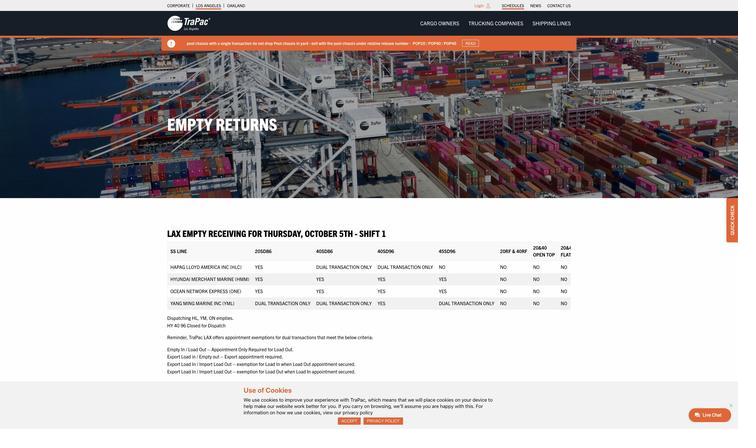 Task type: vqa. For each thing, say whether or not it's contained in the screenshot.


Task type: describe. For each thing, give the bounding box(es) containing it.
&
[[512, 249, 515, 254]]

read
[[466, 41, 476, 46]]

contact us link
[[547, 1, 571, 10]]

ocean network express (one)
[[170, 289, 241, 294]]

los angeles
[[196, 3, 221, 8]]

quick check
[[729, 206, 735, 236]]

no image
[[728, 403, 734, 409]]

of
[[258, 387, 264, 395]]

do
[[253, 41, 257, 46]]

relative
[[367, 41, 380, 46]]

empty
[[182, 228, 207, 239]]

hl,
[[192, 315, 199, 321]]

40rf
[[516, 249, 527, 254]]

out.
[[285, 347, 294, 353]]

for
[[248, 228, 262, 239]]

appointment up only
[[225, 335, 250, 341]]

top
[[546, 252, 555, 258]]

5th
[[339, 228, 353, 239]]

meet
[[326, 335, 336, 341]]

use of cookies we use cookies to improve your experience with trapac, which means that we will place cookies on your device to help make our website work better for you. if you carry on browsing, we'll assume you are happy with this. for information on how we use cookies, view our privacy policy
[[244, 387, 493, 416]]

october
[[305, 228, 337, 239]]

20&40 for open
[[533, 245, 547, 251]]

we
[[244, 397, 251, 403]]

0 vertical spatial use
[[252, 397, 260, 403]]

inc for (hlc)
[[221, 264, 229, 270]]

1 exemption from the top
[[237, 362, 258, 367]]

hy
[[167, 323, 173, 329]]

2 your from the left
[[462, 397, 471, 403]]

light image
[[486, 3, 490, 8]]

privacy policy link
[[364, 418, 403, 425]]

for left dual
[[276, 335, 281, 341]]

use
[[244, 387, 256, 395]]

menu bar containing schedules
[[499, 1, 574, 10]]

dispatch
[[208, 323, 226, 329]]

0 vertical spatial in
[[296, 41, 300, 46]]

release
[[381, 41, 394, 46]]

a inside additionally: * dual transactions must be same length ** "dual transaction" is for 1. empty in/load out 2. load in/load out 3. load in/empty out *** empty in/empty out is not considered a dual transaction
[[251, 403, 254, 409]]

privacy
[[367, 419, 384, 424]]

pop20
[[413, 41, 425, 46]]

banner containing cargo owners
[[0, 11, 738, 51]]

appointment down required
[[238, 354, 264, 360]]

trucking companies
[[469, 20, 523, 27]]

reminder,
[[167, 335, 188, 341]]

corporate link
[[167, 1, 190, 10]]

2 import from the top
[[199, 369, 213, 375]]

1 import from the top
[[199, 362, 213, 367]]

a inside banner
[[218, 41, 220, 46]]

1 vertical spatial dual
[[255, 403, 264, 409]]

out inside empty in / load out – appointment only required for load out. export load in / empty out – export appointment required. export load in / import load out – exemption for load in when load out appointment secured. export load in / import load out – exemption for load out when load in appointment secured.
[[213, 354, 219, 360]]

shift
[[359, 228, 380, 239]]

*
[[167, 388, 169, 394]]

1
[[382, 228, 386, 239]]

los angeles image
[[167, 15, 210, 31]]

us
[[566, 3, 571, 8]]

considered
[[228, 403, 250, 409]]

happy
[[440, 404, 454, 410]]

appointment down meet at the bottom left of page
[[312, 362, 337, 367]]

be
[[218, 388, 223, 394]]

empty returns
[[167, 113, 277, 134]]

help
[[244, 404, 253, 410]]

are
[[432, 404, 439, 410]]

2.
[[263, 396, 267, 401]]

drop
[[265, 41, 273, 46]]

work
[[294, 404, 305, 410]]

out down appointment
[[224, 362, 232, 367]]

place
[[424, 397, 435, 403]]

trapac
[[189, 335, 203, 341]]

login link
[[475, 3, 484, 8]]

hapag
[[170, 264, 185, 270]]

we'll
[[393, 404, 403, 410]]

3 chassis from the left
[[342, 41, 355, 46]]

(yml)
[[222, 301, 234, 306]]

make
[[254, 404, 266, 410]]

2 chassis from the left
[[283, 41, 295, 46]]

20&40 open top
[[533, 245, 555, 258]]

must
[[207, 388, 217, 394]]

0 horizontal spatial on
[[270, 410, 275, 416]]

for up required.
[[268, 347, 273, 353]]

pool chassis with a single transaction  do not drop pool chassis in yard -  exit with the pool chassis under relative release number -  pop20 / pop40 / pop45
[[187, 41, 456, 46]]

privacy
[[343, 410, 359, 416]]

menu bar containing cargo owners
[[416, 18, 575, 29]]

yang ming marine inc (yml)
[[170, 301, 234, 306]]

oakland
[[227, 3, 245, 8]]

required.
[[265, 354, 283, 360]]

exemptions
[[252, 335, 275, 341]]

(hmm)
[[235, 276, 249, 282]]

america
[[201, 264, 220, 270]]

pop40
[[428, 41, 441, 46]]

ss line
[[170, 249, 187, 254]]

20&40 for flat
[[561, 245, 575, 251]]

policy
[[360, 410, 373, 416]]

hapag lloyd america inc (hlc)
[[170, 264, 242, 270]]

contact
[[547, 3, 565, 8]]

40sd86
[[316, 249, 333, 254]]

returns
[[216, 113, 277, 134]]

single
[[221, 41, 231, 46]]

1 cookies from the left
[[261, 397, 278, 403]]

open
[[533, 252, 545, 258]]

read link
[[462, 40, 479, 47]]

cookies,
[[304, 410, 322, 416]]

out down transactions
[[304, 362, 311, 367]]

rack
[[572, 252, 584, 258]]

cargo owners link
[[416, 18, 464, 29]]

1 in/load from the left
[[239, 396, 254, 401]]

(hlc)
[[230, 264, 242, 270]]

schedules link
[[502, 1, 524, 10]]

2 pool from the left
[[334, 41, 341, 46]]

for up 'of' at the bottom left of the page
[[259, 369, 264, 375]]

1 horizontal spatial in/empty
[[319, 396, 337, 401]]

***
[[167, 403, 173, 409]]

which
[[368, 397, 381, 403]]

with right the exit on the top
[[319, 41, 326, 46]]

1 pool from the left
[[187, 41, 194, 46]]

2 exemption from the top
[[237, 369, 258, 375]]

line
[[177, 249, 187, 254]]

corporate
[[167, 3, 190, 8]]



Task type: locate. For each thing, give the bounding box(es) containing it.
in/empty
[[319, 396, 337, 401], [188, 403, 206, 409]]

angeles
[[204, 3, 221, 8]]

in
[[181, 347, 185, 353], [192, 362, 196, 367], [276, 362, 280, 367], [192, 369, 196, 375], [307, 369, 311, 375]]

our right make
[[267, 404, 275, 410]]

your up better
[[304, 397, 313, 403]]

- right 5th
[[355, 228, 357, 239]]

login
[[475, 3, 484, 8]]

use up make
[[252, 397, 260, 403]]

on left device on the right bottom
[[455, 397, 460, 403]]

inc left (hlc)
[[221, 264, 229, 270]]

1 vertical spatial that
[[398, 397, 407, 403]]

1 vertical spatial lax
[[204, 335, 212, 341]]

0 horizontal spatial that
[[317, 335, 325, 341]]

out up if
[[338, 396, 345, 401]]

cargo
[[420, 20, 437, 27]]

transactions
[[292, 335, 316, 341]]

inc left (yml)
[[214, 301, 221, 306]]

1 horizontal spatial is
[[214, 403, 217, 409]]

exemption down only
[[237, 362, 258, 367]]

1 vertical spatial a
[[251, 403, 254, 409]]

1 horizontal spatial you
[[423, 404, 431, 410]]

lax up ss
[[167, 228, 181, 239]]

reminder, trapac lax offers appointment exemptions for dual transactions that meet the below criteria:
[[167, 335, 373, 341]]

0 vertical spatial lax
[[167, 228, 181, 239]]

dispatching hl, ym, on empties. hy 40 96 closed for dispatch
[[167, 315, 234, 329]]

for down the ym,
[[201, 323, 207, 329]]

chassis left under
[[342, 41, 355, 46]]

1 horizontal spatial the
[[337, 335, 344, 341]]

transaction left do
[[232, 41, 252, 46]]

marine for merchant
[[217, 276, 234, 282]]

0 horizontal spatial cookies
[[261, 397, 278, 403]]

marine up the express
[[217, 276, 234, 282]]

1 horizontal spatial lax
[[204, 335, 212, 341]]

1 vertical spatial our
[[334, 410, 341, 416]]

contact us
[[547, 3, 571, 8]]

out up same
[[224, 369, 232, 375]]

1 horizontal spatial our
[[334, 410, 341, 416]]

in/empty down transaction"
[[188, 403, 206, 409]]

hyundai merchant marine (hmm)
[[170, 276, 249, 282]]

2 horizontal spatial on
[[455, 397, 460, 403]]

2 secured. from the top
[[338, 369, 356, 375]]

1 horizontal spatial on
[[364, 404, 370, 410]]

that up we'll
[[398, 397, 407, 403]]

0 vertical spatial import
[[199, 362, 213, 367]]

1 secured. from the top
[[338, 362, 356, 367]]

1 horizontal spatial in/load
[[279, 396, 294, 401]]

out down trapac
[[199, 347, 206, 353]]

0 vertical spatial that
[[317, 335, 325, 341]]

import down appointment
[[199, 362, 213, 367]]

for down required
[[259, 362, 264, 367]]

0 horizontal spatial your
[[304, 397, 313, 403]]

1 vertical spatial in
[[192, 354, 196, 360]]

- right number
[[410, 41, 411, 46]]

hyundai
[[170, 276, 190, 282]]

- left the exit on the top
[[309, 41, 311, 46]]

yes
[[255, 264, 263, 270], [255, 276, 263, 282], [316, 276, 324, 282], [378, 276, 385, 282], [439, 276, 447, 282], [255, 289, 263, 294], [316, 289, 324, 294], [378, 289, 385, 294], [439, 289, 447, 294], [378, 301, 385, 306]]

1 horizontal spatial marine
[[217, 276, 234, 282]]

means
[[382, 397, 397, 403]]

1 vertical spatial we
[[287, 410, 293, 416]]

0 vertical spatial marine
[[217, 276, 234, 282]]

0 horizontal spatial transaction
[[232, 41, 252, 46]]

lines
[[557, 20, 571, 27]]

chassis right pool
[[283, 41, 295, 46]]

for left 1.
[[214, 396, 219, 401]]

0 horizontal spatial -
[[309, 41, 311, 46]]

20&40 inside 20&40 open top
[[533, 245, 547, 251]]

**
[[167, 396, 171, 401]]

out down required.
[[276, 369, 283, 375]]

a left make
[[251, 403, 254, 409]]

1 vertical spatial secured.
[[338, 369, 356, 375]]

better
[[306, 404, 319, 410]]

appointment up 'experience'
[[312, 369, 337, 375]]

the right the exit on the top
[[327, 41, 333, 46]]

for
[[476, 404, 483, 410]]

0 vertical spatial our
[[267, 404, 275, 410]]

0 vertical spatial inc
[[221, 264, 229, 270]]

out left 2.
[[255, 396, 262, 401]]

chassis down los angeles image
[[195, 41, 208, 46]]

banner
[[0, 11, 738, 51]]

3.
[[303, 396, 307, 401]]

exemption
[[237, 362, 258, 367], [237, 369, 258, 375]]

20&40 up flat
[[561, 245, 575, 251]]

0 vertical spatial is
[[210, 396, 213, 401]]

accept
[[341, 419, 357, 424]]

on up the policy
[[364, 404, 370, 410]]

browsing,
[[371, 404, 392, 410]]

dual right the *
[[170, 388, 179, 394]]

0 horizontal spatial you
[[342, 404, 350, 410]]

1 horizontal spatial your
[[462, 397, 471, 403]]

–
[[207, 347, 210, 353], [220, 354, 223, 360], [233, 362, 236, 367], [233, 369, 236, 375]]

how
[[277, 410, 286, 416]]

0 horizontal spatial the
[[327, 41, 333, 46]]

will
[[415, 397, 422, 403]]

0 horizontal spatial in
[[192, 354, 196, 360]]

0 horizontal spatial in/empty
[[188, 403, 206, 409]]

cookies up 'happy'
[[437, 397, 454, 403]]

pool
[[274, 41, 282, 46]]

1 vertical spatial the
[[337, 335, 344, 341]]

0 vertical spatial a
[[218, 41, 220, 46]]

1 20&40 from the left
[[533, 245, 547, 251]]

in down trapac
[[192, 354, 196, 360]]

0 horizontal spatial lax
[[167, 228, 181, 239]]

empties.
[[216, 315, 234, 321]]

1 vertical spatial when
[[284, 369, 295, 375]]

when up cookies
[[284, 369, 295, 375]]

we down website
[[287, 410, 293, 416]]

0 vertical spatial when
[[281, 362, 292, 367]]

1 horizontal spatial -
[[355, 228, 357, 239]]

only
[[238, 347, 247, 353]]

0 vertical spatial on
[[455, 397, 460, 403]]

yard
[[301, 41, 308, 46]]

on left how
[[270, 410, 275, 416]]

exemption up the use
[[237, 369, 258, 375]]

0 horizontal spatial dual
[[170, 388, 179, 394]]

use down work
[[294, 410, 302, 416]]

on
[[455, 397, 460, 403], [364, 404, 370, 410], [270, 410, 275, 416]]

oakland link
[[227, 1, 245, 10]]

companies
[[495, 20, 523, 27]]

in inside empty in / load out – appointment only required for load out. export load in / empty out – export appointment required. export load in / import load out – exemption for load in when load out appointment secured. export load in / import load out – exemption for load out when load in appointment secured.
[[192, 354, 196, 360]]

out inside additionally: * dual transactions must be same length ** "dual transaction" is for 1. empty in/load out 2. load in/load out 3. load in/empty out *** empty in/empty out is not considered a dual transaction
[[207, 403, 213, 409]]

0 horizontal spatial marine
[[196, 301, 213, 306]]

with left this.
[[455, 404, 464, 410]]

out left not
[[207, 403, 213, 409]]

1 you from the left
[[342, 404, 350, 410]]

dual up 'information'
[[255, 403, 264, 409]]

dual
[[316, 264, 328, 270], [378, 264, 389, 270], [255, 301, 267, 306], [316, 301, 328, 306], [439, 301, 450, 306]]

marine for ming
[[196, 301, 213, 306]]

0 horizontal spatial pool
[[187, 41, 194, 46]]

the right meet at the bottom left of page
[[337, 335, 344, 341]]

2 vertical spatial on
[[270, 410, 275, 416]]

flat
[[561, 252, 571, 258]]

below
[[345, 335, 357, 341]]

marine
[[217, 276, 234, 282], [196, 301, 213, 306]]

that left meet at the bottom left of page
[[317, 335, 325, 341]]

quick check link
[[727, 198, 738, 243]]

1 vertical spatial inc
[[214, 301, 221, 306]]

cookies up make
[[261, 397, 278, 403]]

1 horizontal spatial that
[[398, 397, 407, 403]]

20&40 inside '20&40 flat rack'
[[561, 245, 575, 251]]

20rf & 40rf
[[500, 249, 527, 254]]

to right device on the right bottom
[[488, 397, 493, 403]]

cargo owners
[[420, 20, 459, 27]]

empty in / load out – appointment only required for load out. export load in / empty out – export appointment required. export load in / import load out – exemption for load in when load out appointment secured. export load in / import load out – exemption for load out when load in appointment secured.
[[167, 347, 356, 375]]

pool right the solid icon on the left top of the page
[[187, 41, 194, 46]]

1 vertical spatial marine
[[196, 301, 213, 306]]

0 vertical spatial dual
[[170, 388, 179, 394]]

if
[[338, 404, 341, 410]]

1 horizontal spatial chassis
[[283, 41, 295, 46]]

for inside additionally: * dual transactions must be same length ** "dual transaction" is for 1. empty in/load out 2. load in/load out 3. load in/empty out *** empty in/empty out is not considered a dual transaction
[[214, 396, 219, 401]]

2 horizontal spatial chassis
[[342, 41, 355, 46]]

1 horizontal spatial pool
[[334, 41, 341, 46]]

out left 3.
[[295, 396, 302, 401]]

marine down ocean network express (one)
[[196, 301, 213, 306]]

0 vertical spatial in/empty
[[319, 396, 337, 401]]

experience
[[315, 397, 339, 403]]

carry
[[352, 404, 363, 410]]

los
[[196, 3, 203, 8]]

1 horizontal spatial cookies
[[437, 397, 454, 403]]

exit
[[311, 41, 318, 46]]

20&40 up open
[[533, 245, 547, 251]]

ss
[[170, 249, 176, 254]]

yang
[[170, 301, 182, 306]]

menu bar up shipping
[[499, 1, 574, 10]]

you
[[342, 404, 350, 410], [423, 404, 431, 410]]

2 you from the left
[[423, 404, 431, 410]]

0 vertical spatial transaction
[[232, 41, 252, 46]]

is down must
[[210, 396, 213, 401]]

quick
[[729, 222, 735, 236]]

in/load up website
[[279, 396, 294, 401]]

required
[[248, 347, 267, 353]]

0 vertical spatial out
[[213, 354, 219, 360]]

in/load down length
[[239, 396, 254, 401]]

2 cookies from the left
[[437, 397, 454, 403]]

transaction up how
[[265, 403, 288, 409]]

1 horizontal spatial to
[[488, 397, 493, 403]]

0 horizontal spatial our
[[267, 404, 275, 410]]

1 horizontal spatial transaction
[[265, 403, 288, 409]]

when down required.
[[281, 362, 292, 367]]

shipping lines link
[[528, 18, 575, 29]]

2 20&40 from the left
[[561, 245, 575, 251]]

0 horizontal spatial 20&40
[[533, 245, 547, 251]]

1 vertical spatial exemption
[[237, 369, 258, 375]]

0 horizontal spatial we
[[287, 410, 293, 416]]

that
[[317, 335, 325, 341], [398, 397, 407, 403]]

import up must
[[199, 369, 213, 375]]

only
[[361, 264, 372, 270], [422, 264, 433, 270], [299, 301, 311, 306], [361, 301, 372, 306], [483, 301, 494, 306]]

express
[[209, 289, 228, 294]]

dual
[[170, 388, 179, 394], [255, 403, 264, 409]]

0 vertical spatial secured.
[[338, 362, 356, 367]]

1 vertical spatial in/empty
[[188, 403, 206, 409]]

20rf
[[500, 249, 511, 254]]

1 vertical spatial import
[[199, 369, 213, 375]]

when
[[281, 362, 292, 367], [284, 369, 295, 375]]

1 horizontal spatial in
[[296, 41, 300, 46]]

menu bar
[[499, 1, 574, 10], [416, 18, 575, 29]]

information
[[244, 410, 269, 416]]

dual transaction only
[[316, 264, 372, 270], [378, 264, 433, 270], [255, 301, 311, 306], [316, 301, 372, 306], [439, 301, 494, 306]]

0 vertical spatial exemption
[[237, 362, 258, 367]]

in left yard
[[296, 41, 300, 46]]

your
[[304, 397, 313, 403], [462, 397, 471, 403]]

0 horizontal spatial is
[[210, 396, 213, 401]]

1 vertical spatial on
[[364, 404, 370, 410]]

40
[[174, 323, 180, 329]]

not
[[218, 403, 227, 409]]

a
[[218, 41, 220, 46], [251, 403, 254, 409]]

solid image
[[167, 40, 175, 48]]

0 horizontal spatial in/load
[[239, 396, 254, 401]]

0 vertical spatial we
[[408, 397, 414, 403]]

ym,
[[200, 315, 208, 321]]

1 to from the left
[[279, 397, 284, 403]]

2 to from the left
[[488, 397, 493, 403]]

we up assume
[[408, 397, 414, 403]]

is left not
[[214, 403, 217, 409]]

criteria:
[[358, 335, 373, 341]]

pop45
[[444, 41, 456, 46]]

out down appointment
[[213, 354, 219, 360]]

to up website
[[279, 397, 284, 403]]

1 your from the left
[[304, 397, 313, 403]]

pool right the exit on the top
[[334, 41, 341, 46]]

1 vertical spatial menu bar
[[416, 18, 575, 29]]

with left single
[[209, 41, 217, 46]]

1 vertical spatial out
[[207, 403, 213, 409]]

for inside dispatching hl, ym, on empties. hy 40 96 closed for dispatch
[[201, 323, 207, 329]]

our down if
[[334, 410, 341, 416]]

a left single
[[218, 41, 220, 46]]

1 chassis from the left
[[195, 41, 208, 46]]

with up if
[[340, 397, 349, 403]]

you right if
[[342, 404, 350, 410]]

menu bar down light icon
[[416, 18, 575, 29]]

in/empty up you.
[[319, 396, 337, 401]]

you.
[[328, 404, 337, 410]]

0 vertical spatial menu bar
[[499, 1, 574, 10]]

schedules
[[502, 3, 524, 8]]

transaction inside additionally: * dual transactions must be same length ** "dual transaction" is for 1. empty in/load out 2. load in/load out 3. load in/empty out *** empty in/empty out is not considered a dual transaction
[[265, 403, 288, 409]]

for down 'experience'
[[320, 404, 327, 410]]

trucking companies link
[[464, 18, 528, 29]]

0 horizontal spatial a
[[218, 41, 220, 46]]

assume
[[405, 404, 421, 410]]

0 horizontal spatial chassis
[[195, 41, 208, 46]]

website
[[276, 404, 293, 410]]

40sd96
[[378, 249, 394, 254]]

privacy policy
[[367, 419, 400, 424]]

2 in/load from the left
[[279, 396, 294, 401]]

0 horizontal spatial use
[[252, 397, 260, 403]]

1 vertical spatial use
[[294, 410, 302, 416]]

transactions
[[180, 388, 206, 394]]

1 horizontal spatial 20&40
[[561, 245, 575, 251]]

you down place
[[423, 404, 431, 410]]

1 horizontal spatial we
[[408, 397, 414, 403]]

0 vertical spatial the
[[327, 41, 333, 46]]

inc for (yml)
[[214, 301, 221, 306]]

2 horizontal spatial -
[[410, 41, 411, 46]]

appointment
[[211, 347, 237, 353]]

lax left offers on the bottom
[[204, 335, 212, 341]]

0 horizontal spatial to
[[279, 397, 284, 403]]

trucking
[[469, 20, 494, 27]]

1 vertical spatial is
[[214, 403, 217, 409]]

1 vertical spatial transaction
[[265, 403, 288, 409]]

your up this.
[[462, 397, 471, 403]]

that inside use of cookies we use cookies to improve your experience with trapac, which means that we will place cookies on your device to help make our website work better for you. if you carry on browsing, we'll assume you are happy with this. for information on how we use cookies, view our privacy policy
[[398, 397, 407, 403]]

1 horizontal spatial dual
[[255, 403, 264, 409]]

1 horizontal spatial use
[[294, 410, 302, 416]]

appointment
[[225, 335, 250, 341], [238, 354, 264, 360], [312, 362, 337, 367], [312, 369, 337, 375]]

for inside use of cookies we use cookies to improve your experience with trapac, which means that we will place cookies on your device to help make our website work better for you. if you carry on browsing, we'll assume you are happy with this. for information on how we use cookies, view our privacy policy
[[320, 404, 327, 410]]

1 horizontal spatial a
[[251, 403, 254, 409]]

offers
[[213, 335, 224, 341]]



